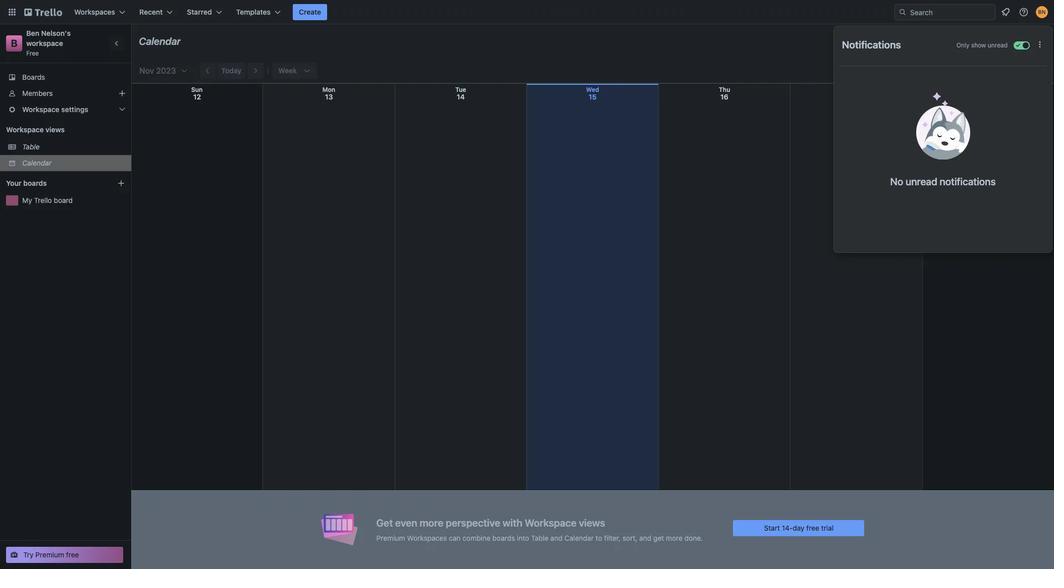 Task type: vqa. For each thing, say whether or not it's contained in the screenshot.
Filters
yes



Task type: describe. For each thing, give the bounding box(es) containing it.
notifications
[[940, 176, 996, 187]]

day
[[793, 524, 805, 532]]

views inside the get even more perspective with workspace views premium workspaces can combine boards into table and calendar to filter, sort, and get more done.
[[579, 517, 606, 529]]

14-
[[782, 524, 793, 532]]

12
[[193, 92, 201, 101]]

calendar inside the get even more perspective with workspace views premium workspaces can combine boards into table and calendar to filter, sort, and get more done.
[[565, 534, 594, 542]]

boards
[[22, 73, 45, 81]]

settings
[[61, 105, 88, 114]]

taco image
[[917, 92, 971, 160]]

week button
[[272, 63, 317, 79]]

workspace views
[[6, 125, 65, 134]]

board
[[54, 196, 73, 205]]

tue
[[456, 86, 467, 93]]

workspace inside the get even more perspective with workspace views premium workspaces can combine boards into table and calendar to filter, sort, and get more done.
[[525, 517, 577, 529]]

13
[[325, 92, 333, 101]]

create button
[[293, 4, 327, 20]]

my trello board
[[22, 196, 73, 205]]

sort,
[[623, 534, 638, 542]]

filter,
[[605, 534, 621, 542]]

today button
[[218, 63, 246, 79]]

done.
[[685, 534, 703, 542]]

table link
[[22, 142, 125, 152]]

nov 2023
[[139, 66, 176, 75]]

get
[[377, 517, 393, 529]]

ben nelson's workspace link
[[26, 29, 73, 47]]

create
[[299, 8, 321, 16]]

0 horizontal spatial unread
[[906, 176, 938, 187]]

thu
[[719, 86, 731, 93]]

week
[[278, 66, 297, 75]]

free inside button
[[66, 551, 79, 559]]

primary element
[[0, 0, 1055, 24]]

today
[[222, 66, 242, 75]]

free
[[26, 50, 39, 57]]

sun
[[191, 86, 203, 93]]

templates
[[236, 8, 271, 16]]

search image
[[899, 8, 907, 16]]

0 vertical spatial more
[[420, 517, 444, 529]]

Search field
[[907, 5, 996, 20]]

table inside the get even more perspective with workspace views premium workspaces can combine boards into table and calendar to filter, sort, and get more done.
[[531, 534, 549, 542]]

2 and from the left
[[640, 534, 652, 542]]

ben nelson (bennelson96) image
[[1037, 6, 1049, 18]]

filters
[[1022, 37, 1042, 45]]

nov
[[139, 66, 154, 75]]

Calendar text field
[[139, 32, 181, 51]]

1 vertical spatial more
[[666, 534, 683, 542]]

show
[[972, 41, 987, 49]]

wed
[[587, 86, 600, 93]]

ben nelson's workspace free
[[26, 29, 73, 57]]

try
[[23, 551, 34, 559]]

2023
[[156, 66, 176, 75]]

workspaces inside popup button
[[74, 8, 115, 16]]

workspaces button
[[68, 4, 131, 20]]

even
[[395, 517, 418, 529]]

no unread notifications
[[891, 176, 996, 187]]

boards link
[[0, 69, 131, 85]]

my
[[22, 196, 32, 205]]

16
[[721, 92, 729, 101]]

members link
[[0, 85, 131, 102]]

table inside table link
[[22, 142, 40, 151]]

trial
[[822, 524, 834, 532]]

filters button
[[1006, 33, 1045, 50]]

only show unread
[[957, 41, 1008, 49]]

premium inside button
[[35, 551, 64, 559]]



Task type: locate. For each thing, give the bounding box(es) containing it.
start 14-day free trial link
[[734, 520, 865, 536]]

15
[[589, 92, 597, 101]]

combine
[[463, 534, 491, 542]]

try premium free
[[23, 551, 79, 559]]

0 vertical spatial premium
[[377, 534, 405, 542]]

0 vertical spatial calendar
[[139, 35, 181, 47]]

0 horizontal spatial table
[[22, 142, 40, 151]]

0 horizontal spatial calendar
[[22, 159, 52, 167]]

calendar link
[[22, 158, 125, 168]]

trello
[[34, 196, 52, 205]]

0 horizontal spatial boards
[[23, 179, 47, 187]]

0 notifications image
[[1000, 6, 1012, 18]]

get even more perspective with workspace views premium workspaces can combine boards into table and calendar to filter, sort, and get more done.
[[377, 517, 703, 542]]

workspace
[[22, 105, 59, 114], [6, 125, 44, 134], [525, 517, 577, 529]]

14
[[457, 92, 465, 101]]

0 horizontal spatial and
[[551, 534, 563, 542]]

0 horizontal spatial views
[[46, 125, 65, 134]]

boards down with
[[493, 534, 515, 542]]

unread right "no"
[[906, 176, 938, 187]]

calendar
[[139, 35, 181, 47], [22, 159, 52, 167], [565, 534, 594, 542]]

1 horizontal spatial workspaces
[[407, 534, 447, 542]]

unread
[[989, 41, 1008, 49], [906, 176, 938, 187]]

workspace up into
[[525, 517, 577, 529]]

try premium free button
[[6, 547, 123, 563]]

1 vertical spatial free
[[66, 551, 79, 559]]

notifications
[[843, 39, 902, 51]]

into
[[517, 534, 530, 542]]

starred button
[[181, 4, 228, 20]]

0 vertical spatial boards
[[23, 179, 47, 187]]

premium inside the get even more perspective with workspace views premium workspaces can combine boards into table and calendar to filter, sort, and get more done.
[[377, 534, 405, 542]]

calendar down recent popup button
[[139, 35, 181, 47]]

free right day
[[807, 524, 820, 532]]

free
[[807, 524, 820, 532], [66, 551, 79, 559]]

1 horizontal spatial free
[[807, 524, 820, 532]]

back to home image
[[24, 4, 62, 20]]

boards inside the get even more perspective with workspace views premium workspaces can combine boards into table and calendar to filter, sort, and get more done.
[[493, 534, 515, 542]]

1 vertical spatial calendar
[[22, 159, 52, 167]]

more right even
[[420, 517, 444, 529]]

ben
[[26, 29, 39, 37]]

workspace down members
[[22, 105, 59, 114]]

your boards
[[6, 179, 47, 187]]

0 vertical spatial workspace
[[22, 105, 59, 114]]

b link
[[6, 35, 22, 52]]

free right try
[[66, 551, 79, 559]]

and left get
[[640, 534, 652, 542]]

1 vertical spatial workspace
[[6, 125, 44, 134]]

no
[[891, 176, 904, 187]]

0 horizontal spatial premium
[[35, 551, 64, 559]]

your
[[6, 179, 21, 187]]

boards up my
[[23, 179, 47, 187]]

open information menu image
[[1019, 7, 1030, 17]]

2 horizontal spatial calendar
[[565, 534, 594, 542]]

0 horizontal spatial free
[[66, 551, 79, 559]]

nelson's
[[41, 29, 71, 37]]

starred
[[187, 8, 212, 16]]

0 vertical spatial views
[[46, 125, 65, 134]]

1 horizontal spatial premium
[[377, 534, 405, 542]]

1 vertical spatial workspaces
[[407, 534, 447, 542]]

1 horizontal spatial table
[[531, 534, 549, 542]]

1 vertical spatial views
[[579, 517, 606, 529]]

0 horizontal spatial more
[[420, 517, 444, 529]]

0 horizontal spatial workspaces
[[74, 8, 115, 16]]

workspace navigation collapse icon image
[[110, 36, 124, 51]]

0 vertical spatial unread
[[989, 41, 1008, 49]]

premium
[[377, 534, 405, 542], [35, 551, 64, 559]]

workspace settings
[[22, 105, 88, 114]]

1 horizontal spatial and
[[640, 534, 652, 542]]

get
[[654, 534, 664, 542]]

1 horizontal spatial boards
[[493, 534, 515, 542]]

unread right show
[[989, 41, 1008, 49]]

table down workspace views
[[22, 142, 40, 151]]

add board image
[[117, 179, 125, 187]]

perspective
[[446, 517, 501, 529]]

views down workspace settings
[[46, 125, 65, 134]]

workspace settings button
[[0, 102, 131, 118]]

1 and from the left
[[551, 534, 563, 542]]

0 vertical spatial free
[[807, 524, 820, 532]]

workspace inside 'dropdown button'
[[22, 105, 59, 114]]

nov 2023 button
[[135, 63, 188, 79]]

workspaces inside the get even more perspective with workspace views premium workspaces can combine boards into table and calendar to filter, sort, and get more done.
[[407, 534, 447, 542]]

workspace
[[26, 39, 63, 47]]

premium right try
[[35, 551, 64, 559]]

views
[[46, 125, 65, 134], [579, 517, 606, 529]]

and
[[551, 534, 563, 542], [640, 534, 652, 542]]

start 14-day free trial
[[765, 524, 834, 532]]

mon
[[323, 86, 335, 93]]

recent button
[[133, 4, 179, 20]]

with
[[503, 517, 523, 529]]

can
[[449, 534, 461, 542]]

your boards with 1 items element
[[6, 177, 102, 189]]

1 horizontal spatial more
[[666, 534, 683, 542]]

views up to
[[579, 517, 606, 529]]

calendar left to
[[565, 534, 594, 542]]

my trello board link
[[22, 196, 125, 206]]

members
[[22, 89, 53, 97]]

0 vertical spatial workspaces
[[74, 8, 115, 16]]

premium down get
[[377, 534, 405, 542]]

boards
[[23, 179, 47, 187], [493, 534, 515, 542]]

workspace for workspace views
[[6, 125, 44, 134]]

and right into
[[551, 534, 563, 542]]

start
[[765, 524, 781, 532]]

workspace down workspace settings
[[6, 125, 44, 134]]

table
[[22, 142, 40, 151], [531, 534, 549, 542]]

table right into
[[531, 534, 549, 542]]

b
[[11, 37, 17, 49]]

workspace for workspace settings
[[22, 105, 59, 114]]

calendar up your boards
[[22, 159, 52, 167]]

to
[[596, 534, 603, 542]]

2 vertical spatial workspace
[[525, 517, 577, 529]]

1 horizontal spatial unread
[[989, 41, 1008, 49]]

1 horizontal spatial calendar
[[139, 35, 181, 47]]

recent
[[139, 8, 163, 16]]

1 vertical spatial table
[[531, 534, 549, 542]]

only
[[957, 41, 970, 49]]

templates button
[[230, 4, 287, 20]]

2 vertical spatial calendar
[[565, 534, 594, 542]]

workspaces up workspace navigation collapse icon
[[74, 8, 115, 16]]

1 vertical spatial boards
[[493, 534, 515, 542]]

more right get
[[666, 534, 683, 542]]

more
[[420, 517, 444, 529], [666, 534, 683, 542]]

workspaces
[[74, 8, 115, 16], [407, 534, 447, 542]]

1 vertical spatial premium
[[35, 551, 64, 559]]

1 vertical spatial unread
[[906, 176, 938, 187]]

1 horizontal spatial views
[[579, 517, 606, 529]]

workspaces down even
[[407, 534, 447, 542]]

0 vertical spatial table
[[22, 142, 40, 151]]



